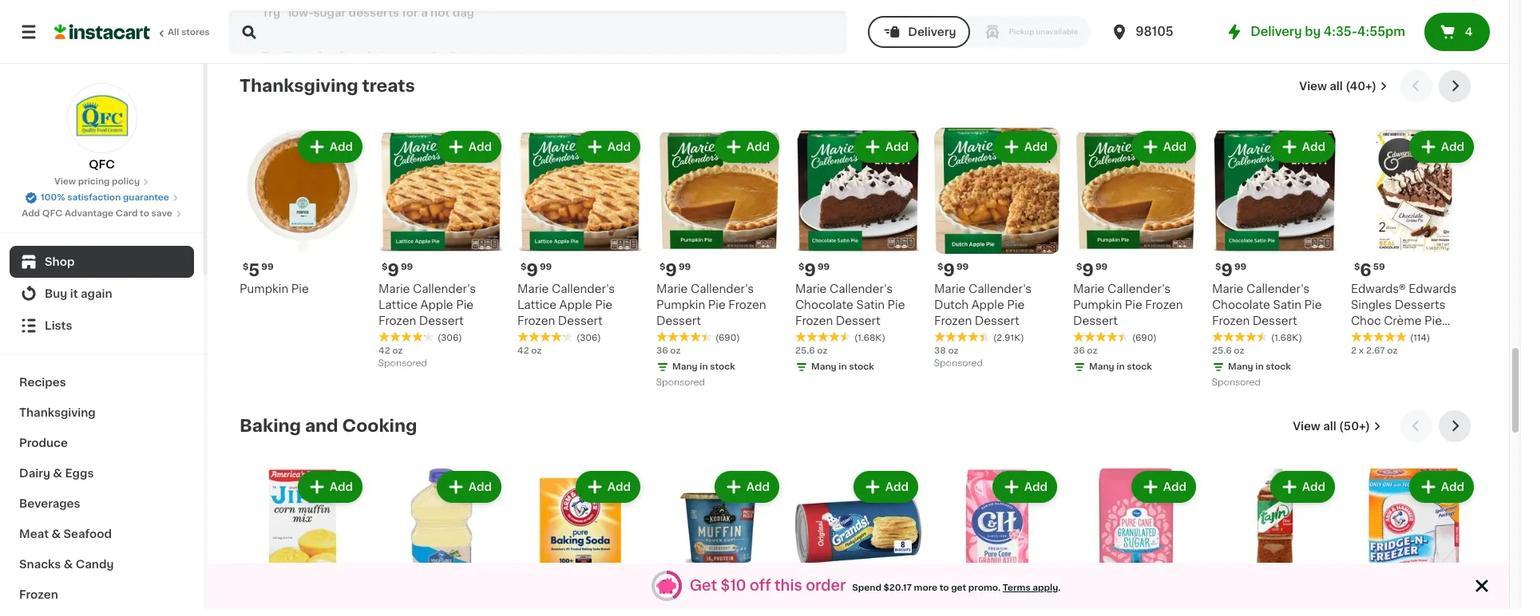 Task type: vqa. For each thing, say whether or not it's contained in the screenshot.
9
yes



Task type: describe. For each thing, give the bounding box(es) containing it.
4
[[1466, 26, 1473, 38]]

recipes link
[[10, 367, 194, 398]]

2
[[1351, 347, 1357, 355]]

7 $ 9 99 from the left
[[1216, 262, 1247, 279]]

(325)
[[577, 10, 600, 18]]

1 9 from the left
[[388, 262, 399, 279]]

2 (690) from the left
[[1133, 334, 1157, 343]]

choc
[[1351, 316, 1382, 327]]

buy
[[45, 288, 67, 300]]

edwards
[[1409, 284, 1457, 295]]

dutch
[[935, 300, 969, 311]]

3 dessert from the left
[[657, 316, 701, 327]]

add qfc advantage card to save link
[[22, 208, 182, 220]]

2 horizontal spatial pumpkin
[[1074, 300, 1122, 311]]

sponsored badge image for marie callender's dutch apple pie frozen dessert
[[935, 359, 983, 368]]

product group containing 6
[[1351, 128, 1478, 358]]

and
[[305, 418, 338, 435]]

6 $ 9 99 from the left
[[1077, 262, 1108, 279]]

.
[[1059, 583, 1061, 592]]

beverages link
[[10, 489, 194, 519]]

by
[[1305, 26, 1321, 38]]

delivery button
[[868, 16, 971, 48]]

5 $ 9 99 from the left
[[938, 262, 969, 279]]

$20.17
[[884, 583, 912, 592]]

6 marie from the left
[[1074, 284, 1105, 295]]

slices
[[1351, 331, 1385, 343]]

2 apple from the left
[[560, 300, 592, 311]]

(50+)
[[1340, 421, 1371, 432]]

1 36 oz from the left
[[657, 347, 681, 355]]

get $10 off this order spend $20.17 more to get promo. terms apply .
[[690, 579, 1061, 593]]

1 marie callender's pumpkin pie frozen dessert from the left
[[657, 284, 766, 327]]

(40+)
[[1346, 81, 1377, 92]]

1 25.6 oz from the left
[[796, 347, 828, 355]]

candy
[[76, 559, 114, 570]]

5
[[249, 262, 260, 279]]

shop link
[[10, 246, 194, 278]]

recipes
[[19, 377, 66, 388]]

snacks
[[19, 559, 61, 570]]

4 button
[[1425, 13, 1490, 51]]

2 36 oz from the left
[[1074, 347, 1098, 355]]

lb
[[940, 22, 949, 31]]

treats
[[362, 77, 415, 94]]

2 99 from the left
[[401, 263, 413, 272]]

all stores link
[[54, 10, 211, 54]]

2 marie from the left
[[518, 284, 549, 295]]

meat & seafood
[[19, 529, 112, 540]]

each
[[1087, 6, 1109, 15]]

4 callender's from the left
[[830, 284, 893, 295]]

2 36 from the left
[[1074, 347, 1085, 355]]

2 42 oz from the left
[[518, 347, 542, 355]]

snacks & candy
[[19, 559, 114, 570]]

(1.16k)
[[438, 10, 466, 18]]

7 99 from the left
[[1096, 263, 1108, 272]]

98105 button
[[1110, 10, 1206, 54]]

meat
[[19, 529, 49, 540]]

edwards® edwards singles desserts choc crème pie slices 2pk
[[1351, 284, 1457, 343]]

apple for marie callender's lattice apple pie frozen dessert's sponsored badge image
[[421, 300, 453, 311]]

2.67
[[1367, 347, 1386, 355]]

3 $ 9 99 from the left
[[660, 262, 691, 279]]

promo.
[[969, 583, 1001, 592]]

get
[[951, 583, 967, 592]]

apple for marie callender's dutch apple pie frozen dessert's sponsored badge image
[[972, 300, 1005, 311]]

sponsored badge image for marie callender's lattice apple pie frozen dessert
[[379, 359, 427, 368]]

all for (40+)
[[1330, 81, 1343, 92]]

satisfaction
[[67, 193, 121, 202]]

eggs
[[65, 468, 94, 479]]

1 horizontal spatial 8
[[379, 22, 385, 31]]

& for dairy
[[53, 468, 62, 479]]

100%
[[41, 193, 65, 202]]

edwards®
[[1351, 284, 1406, 295]]

this
[[775, 579, 803, 593]]

view all (50+)
[[1293, 421, 1371, 432]]

delivery for delivery by 4:35-4:55pm
[[1251, 26, 1302, 38]]

get
[[690, 579, 717, 593]]

policy
[[112, 177, 140, 186]]

close image
[[1473, 577, 1492, 596]]

item carousel region containing baking and cooking
[[240, 411, 1478, 609]]

get $10 off this order status
[[683, 578, 1067, 595]]

meat & seafood link
[[10, 519, 194, 550]]

2 callender's from the left
[[552, 284, 615, 295]]

order
[[806, 579, 846, 593]]

view for view all (40+)
[[1300, 81, 1327, 92]]

service type group
[[868, 16, 1091, 48]]

100% satisfaction guarantee
[[41, 193, 169, 202]]

baking and cooking
[[240, 418, 417, 435]]

3 marie from the left
[[657, 284, 688, 295]]

sponsored badge image for marie callender's pumpkin pie frozen dessert
[[657, 378, 705, 387]]

all
[[168, 28, 179, 37]]

6 callender's from the left
[[1108, 284, 1171, 295]]

card
[[116, 209, 138, 218]]

singles
[[1351, 300, 1392, 311]]

delivery by 4:35-4:55pm
[[1251, 26, 1406, 38]]

24 each
[[1074, 6, 1109, 15]]

2 9 from the left
[[527, 262, 538, 279]]

0 horizontal spatial 8
[[240, 6, 246, 15]]

1 marie callender's chocolate satin pie frozen dessert from the left
[[796, 284, 905, 327]]

2 (306) from the left
[[577, 334, 601, 343]]

7 dessert from the left
[[1253, 316, 1298, 327]]

3 99 from the left
[[540, 263, 552, 272]]

3 callender's from the left
[[691, 284, 754, 295]]

1 callender's from the left
[[413, 284, 476, 295]]

2 42 from the left
[[518, 347, 529, 355]]

view for view pricing policy
[[54, 177, 76, 186]]

delivery by 4:35-4:55pm link
[[1225, 22, 1406, 42]]

qfc logo image
[[67, 83, 137, 153]]

baking
[[240, 418, 301, 435]]

5 9 from the left
[[944, 262, 955, 279]]

in inside product group
[[1256, 22, 1264, 31]]

frozen link
[[10, 580, 194, 609]]

all for (50+)
[[1324, 421, 1337, 432]]

cooking
[[342, 418, 417, 435]]

2 x 2.67 oz
[[1351, 347, 1398, 355]]

4 99 from the left
[[679, 263, 691, 272]]

frozen inside marie callender's dutch apple pie frozen dessert
[[935, 316, 972, 327]]

0 horizontal spatial qfc
[[42, 209, 63, 218]]

1 many in stock button from the left
[[1212, 0, 1339, 37]]

it
[[70, 288, 78, 300]]

thanksgiving treats
[[240, 77, 415, 94]]

view all (40+) link
[[1300, 78, 1388, 94]]

1
[[935, 22, 938, 31]]

frozen inside frozen link
[[19, 589, 58, 601]]

(23)
[[994, 10, 1011, 18]]

1 vertical spatial 8 oz
[[379, 22, 397, 31]]

1 (306) from the left
[[438, 334, 462, 343]]

1 chocolate from the left
[[796, 300, 854, 311]]

4:35-
[[1324, 26, 1358, 38]]

5 99 from the left
[[818, 263, 830, 272]]

product group containing many in stock
[[1212, 0, 1339, 51]]

7 marie from the left
[[1212, 284, 1244, 295]]



Task type: locate. For each thing, give the bounding box(es) containing it.
1 horizontal spatial satin
[[1274, 300, 1302, 311]]

thanksgiving
[[240, 77, 358, 94], [19, 407, 96, 419]]

pricing
[[78, 177, 110, 186]]

many in stock button
[[1212, 0, 1339, 37], [1351, 0, 1478, 37]]

0 horizontal spatial satin
[[857, 300, 885, 311]]

1 42 oz from the left
[[379, 347, 403, 355]]

to down guarantee
[[140, 209, 149, 218]]

to inside get $10 off this order spend $20.17 more to get promo. terms apply .
[[940, 583, 949, 592]]

8 99 from the left
[[1235, 263, 1247, 272]]

1 lattice from the left
[[379, 300, 418, 311]]

0 horizontal spatial marie callender's lattice apple pie frozen dessert
[[379, 284, 476, 327]]

delivery
[[1251, 26, 1302, 38], [908, 26, 956, 38]]

2 (1.68k) from the left
[[1272, 334, 1303, 343]]

1 horizontal spatial delivery
[[1251, 26, 1302, 38]]

dessert
[[419, 316, 464, 327], [558, 316, 603, 327], [657, 316, 701, 327], [836, 316, 881, 327], [975, 316, 1020, 327], [1074, 316, 1118, 327], [1253, 316, 1298, 327]]

thanksgiving inside thanksgiving treats link
[[240, 77, 358, 94]]

item carousel region
[[240, 70, 1478, 398], [240, 411, 1478, 609]]

many
[[256, 22, 281, 31], [1228, 22, 1254, 31], [1367, 22, 1393, 31], [673, 363, 698, 371], [812, 363, 837, 371], [1089, 363, 1115, 371], [1228, 363, 1254, 371]]

4 marie from the left
[[796, 284, 827, 295]]

0 horizontal spatial (306)
[[438, 334, 462, 343]]

view inside 'link'
[[1300, 81, 1327, 92]]

all inside 'link'
[[1330, 81, 1343, 92]]

(2.91k)
[[994, 334, 1025, 343]]

4 9 from the left
[[805, 262, 816, 279]]

qfc down 100%
[[42, 209, 63, 218]]

3 9 from the left
[[666, 262, 677, 279]]

0 horizontal spatial to
[[140, 209, 149, 218]]

1 satin from the left
[[857, 300, 885, 311]]

all left the (40+)
[[1330, 81, 1343, 92]]

product group containing 5
[[240, 128, 366, 297]]

qfc up the view pricing policy 'link'
[[89, 159, 115, 170]]

1 horizontal spatial lattice
[[518, 300, 557, 311]]

(690)
[[716, 334, 740, 343], [1133, 334, 1157, 343]]

1 horizontal spatial pumpkin
[[657, 300, 705, 311]]

0 vertical spatial 8
[[240, 6, 246, 15]]

1 vertical spatial &
[[51, 529, 61, 540]]

1 horizontal spatial chocolate
[[1212, 300, 1271, 311]]

1 $ 9 99 from the left
[[382, 262, 413, 279]]

stores
[[181, 28, 210, 37]]

buy it again link
[[10, 278, 194, 310]]

marie callender's lattice apple pie frozen dessert
[[379, 284, 476, 327], [518, 284, 615, 327]]

instacart logo image
[[54, 22, 150, 42]]

4 dessert from the left
[[836, 316, 881, 327]]

1 horizontal spatial thanksgiving
[[240, 77, 358, 94]]

terms
[[1003, 583, 1031, 592]]

marie inside marie callender's dutch apple pie frozen dessert
[[935, 284, 966, 295]]

2 vertical spatial &
[[64, 559, 73, 570]]

delivery inside button
[[908, 26, 956, 38]]

1 horizontal spatial (306)
[[577, 334, 601, 343]]

5 callender's from the left
[[969, 284, 1032, 295]]

2 lattice from the left
[[518, 300, 557, 311]]

6
[[1361, 262, 1372, 279]]

qfc
[[89, 159, 115, 170], [42, 209, 63, 218]]

2 dessert from the left
[[558, 316, 603, 327]]

view left (50+)
[[1293, 421, 1321, 432]]

0 horizontal spatial 36
[[657, 347, 668, 355]]

(611)
[[855, 10, 875, 18]]

marie callender's pumpkin pie frozen dessert
[[657, 284, 766, 327], [1074, 284, 1183, 327]]

1 horizontal spatial marie callender's chocolate satin pie frozen dessert
[[1212, 284, 1322, 327]]

$ 6 59
[[1355, 262, 1386, 279]]

add qfc advantage card to save
[[22, 209, 172, 218]]

1 horizontal spatial apple
[[560, 300, 592, 311]]

9 $ from the left
[[1355, 263, 1361, 272]]

1 horizontal spatial (1.68k)
[[1272, 334, 1303, 343]]

pumpkin inside product group
[[240, 284, 289, 295]]

&
[[53, 468, 62, 479], [51, 529, 61, 540], [64, 559, 73, 570]]

sponsored badge image for marie callender's chocolate satin pie frozen dessert
[[1212, 378, 1261, 387]]

1 marie from the left
[[379, 284, 410, 295]]

all stores
[[168, 28, 210, 37]]

1 vertical spatial qfc
[[42, 209, 63, 218]]

& for snacks
[[64, 559, 73, 570]]

all left (50+)
[[1324, 421, 1337, 432]]

dairy & eggs
[[19, 468, 94, 479]]

0 horizontal spatial 36 oz
[[657, 347, 681, 355]]

buy it again
[[45, 288, 112, 300]]

0 horizontal spatial marie callender's chocolate satin pie frozen dessert
[[796, 284, 905, 327]]

all
[[1330, 81, 1343, 92], [1324, 421, 1337, 432]]

1 horizontal spatial 36
[[1074, 347, 1085, 355]]

★★★★★
[[379, 7, 435, 18], [379, 7, 435, 18], [518, 7, 573, 18], [518, 7, 573, 18], [796, 7, 851, 18], [796, 7, 851, 18], [935, 7, 990, 18], [935, 7, 990, 18], [379, 331, 435, 343], [379, 331, 435, 343], [518, 331, 573, 343], [518, 331, 573, 343], [657, 331, 712, 343], [657, 331, 712, 343], [796, 331, 851, 343], [796, 331, 851, 343], [935, 331, 990, 343], [935, 331, 990, 343], [1074, 331, 1129, 343], [1074, 331, 1129, 343], [1212, 331, 1268, 343], [1212, 331, 1268, 343], [1351, 331, 1407, 343], [1351, 331, 1407, 343]]

advantage
[[65, 209, 114, 218]]

25.6 oz
[[796, 347, 828, 355], [1212, 347, 1245, 355]]

0 vertical spatial item carousel region
[[240, 70, 1478, 398]]

1 36 from the left
[[657, 347, 668, 355]]

0 vertical spatial to
[[140, 209, 149, 218]]

38 oz
[[935, 347, 959, 355]]

pumpkin pie
[[240, 284, 309, 295]]

2 satin from the left
[[1274, 300, 1302, 311]]

view all (50+) button
[[1287, 411, 1388, 443]]

6 9 from the left
[[1083, 262, 1094, 279]]

0 horizontal spatial marie callender's pumpkin pie frozen dessert
[[657, 284, 766, 327]]

view pricing policy link
[[54, 176, 149, 189]]

(306)
[[438, 334, 462, 343], [577, 334, 601, 343]]

1 vertical spatial all
[[1324, 421, 1337, 432]]

in
[[283, 22, 291, 31], [1256, 22, 1264, 31], [1395, 22, 1403, 31], [700, 363, 708, 371], [839, 363, 847, 371], [1117, 363, 1125, 371], [1256, 363, 1264, 371]]

more
[[914, 583, 938, 592]]

99 inside $ 5 99
[[261, 263, 274, 272]]

1 item carousel region from the top
[[240, 70, 1478, 398]]

again
[[81, 288, 112, 300]]

None search field
[[228, 10, 848, 54]]

& right "meat"
[[51, 529, 61, 540]]

desserts
[[1395, 300, 1446, 311]]

1 horizontal spatial marie callender's lattice apple pie frozen dessert
[[518, 284, 615, 327]]

$10
[[721, 579, 747, 593]]

& left the candy
[[64, 559, 73, 570]]

2 horizontal spatial apple
[[972, 300, 1005, 311]]

1 vertical spatial to
[[940, 583, 949, 592]]

thanksgiving for thanksgiving treats
[[240, 77, 358, 94]]

many inside product group
[[1228, 22, 1254, 31]]

sponsored badge image
[[657, 3, 705, 12], [1212, 38, 1261, 47], [379, 359, 427, 368], [935, 359, 983, 368], [657, 378, 705, 387], [1212, 378, 1261, 387]]

0 horizontal spatial 25.6
[[796, 347, 815, 355]]

chocolate
[[796, 300, 854, 311], [1212, 300, 1271, 311]]

1 (1.68k) from the left
[[855, 334, 886, 343]]

shop
[[45, 256, 75, 268]]

qfc link
[[67, 83, 137, 173]]

(114)
[[1411, 334, 1431, 343]]

1 25.6 from the left
[[796, 347, 815, 355]]

1 (690) from the left
[[716, 334, 740, 343]]

2 $ from the left
[[382, 263, 388, 272]]

stock
[[293, 22, 319, 31], [1266, 22, 1291, 31], [1405, 22, 1430, 31], [710, 363, 736, 371], [849, 363, 875, 371], [1127, 363, 1152, 371], [1266, 363, 1291, 371]]

1 vertical spatial item carousel region
[[240, 411, 1478, 609]]

1 apple from the left
[[421, 300, 453, 311]]

1 horizontal spatial to
[[940, 583, 949, 592]]

24
[[1074, 6, 1085, 15]]

pie inside marie callender's dutch apple pie frozen dessert
[[1007, 300, 1025, 311]]

seafood
[[64, 529, 112, 540]]

1 horizontal spatial qfc
[[89, 159, 115, 170]]

1 vertical spatial view
[[54, 177, 76, 186]]

1 42 from the left
[[379, 347, 390, 355]]

view for view all (50+)
[[1293, 421, 1321, 432]]

0 horizontal spatial lattice
[[379, 300, 418, 311]]

1 horizontal spatial 25.6 oz
[[1212, 347, 1245, 355]]

0 horizontal spatial 8 oz
[[240, 6, 258, 15]]

2 25.6 from the left
[[1212, 347, 1232, 355]]

36
[[657, 347, 668, 355], [1074, 347, 1085, 355]]

$ inside $ 5 99
[[243, 263, 249, 272]]

marie
[[379, 284, 410, 295], [518, 284, 549, 295], [657, 284, 688, 295], [796, 284, 827, 295], [935, 284, 966, 295], [1074, 284, 1105, 295], [1212, 284, 1244, 295]]

8 $ from the left
[[1216, 263, 1222, 272]]

9
[[388, 262, 399, 279], [527, 262, 538, 279], [666, 262, 677, 279], [805, 262, 816, 279], [944, 262, 955, 279], [1083, 262, 1094, 279], [1222, 262, 1233, 279]]

0 horizontal spatial (690)
[[716, 334, 740, 343]]

all inside popup button
[[1324, 421, 1337, 432]]

thanksgiving for thanksgiving
[[19, 407, 96, 419]]

guarantee
[[123, 193, 169, 202]]

& for meat
[[51, 529, 61, 540]]

0 horizontal spatial delivery
[[908, 26, 956, 38]]

view inside 'link'
[[54, 177, 76, 186]]

0 vertical spatial 8 oz
[[240, 6, 258, 15]]

2 chocolate from the left
[[1212, 300, 1271, 311]]

2 marie callender's pumpkin pie frozen dessert from the left
[[1074, 284, 1183, 327]]

beverages
[[19, 498, 80, 510]]

1 horizontal spatial 25.6
[[1212, 347, 1232, 355]]

1 horizontal spatial 8 oz
[[379, 22, 397, 31]]

1 vertical spatial 8
[[379, 22, 385, 31]]

1 marie callender's lattice apple pie frozen dessert from the left
[[379, 284, 476, 327]]

2 marie callender's lattice apple pie frozen dessert from the left
[[518, 284, 615, 327]]

42
[[379, 347, 390, 355], [518, 347, 529, 355]]

callender's inside marie callender's dutch apple pie frozen dessert
[[969, 284, 1032, 295]]

2 many in stock button from the left
[[1351, 0, 1478, 37]]

terms apply button
[[1003, 582, 1059, 595]]

0 horizontal spatial (1.68k)
[[855, 334, 886, 343]]

view all (40+)
[[1300, 81, 1377, 92]]

2 vertical spatial view
[[1293, 421, 1321, 432]]

3 apple from the left
[[972, 300, 1005, 311]]

1 lb
[[935, 22, 949, 31]]

view pricing policy
[[54, 177, 140, 186]]

$
[[243, 263, 249, 272], [382, 263, 388, 272], [521, 263, 527, 272], [660, 263, 666, 272], [799, 263, 805, 272], [938, 263, 944, 272], [1077, 263, 1083, 272], [1216, 263, 1222, 272], [1355, 263, 1361, 272]]

4 $ 9 99 from the left
[[799, 262, 830, 279]]

24 each button
[[1074, 0, 1200, 18]]

0 vertical spatial thanksgiving
[[240, 77, 358, 94]]

0 horizontal spatial apple
[[421, 300, 453, 311]]

Search field
[[230, 11, 846, 53]]

1 horizontal spatial (690)
[[1133, 334, 1157, 343]]

0 vertical spatial qfc
[[89, 159, 115, 170]]

$5.99 element
[[935, 601, 1061, 609]]

apple inside marie callender's dutch apple pie frozen dessert
[[972, 300, 1005, 311]]

save
[[151, 209, 172, 218]]

1 horizontal spatial 42
[[518, 347, 529, 355]]

view up 100%
[[54, 177, 76, 186]]

$ inside $ 6 59
[[1355, 263, 1361, 272]]

$ 5 99
[[243, 262, 274, 279]]

1 $ from the left
[[243, 263, 249, 272]]

0 horizontal spatial thanksgiving
[[19, 407, 96, 419]]

0 horizontal spatial pumpkin
[[240, 284, 289, 295]]

snacks & candy link
[[10, 550, 194, 580]]

1 horizontal spatial 36 oz
[[1074, 347, 1098, 355]]

59
[[1374, 263, 1386, 272]]

1 horizontal spatial many in stock button
[[1351, 0, 1478, 37]]

& left eggs
[[53, 468, 62, 479]]

7 9 from the left
[[1222, 262, 1233, 279]]

5 dessert from the left
[[975, 316, 1020, 327]]

off
[[750, 579, 771, 593]]

4 $ from the left
[[660, 263, 666, 272]]

7 $ from the left
[[1077, 263, 1083, 272]]

item carousel region containing thanksgiving treats
[[240, 70, 1478, 398]]

0 vertical spatial all
[[1330, 81, 1343, 92]]

2 25.6 oz from the left
[[1212, 347, 1245, 355]]

0 horizontal spatial 42 oz
[[379, 347, 403, 355]]

98105
[[1136, 26, 1174, 38]]

view left the (40+)
[[1300, 81, 1327, 92]]

2 $ 9 99 from the left
[[521, 262, 552, 279]]

3 $ from the left
[[521, 263, 527, 272]]

lists link
[[10, 310, 194, 342]]

1 vertical spatial thanksgiving
[[19, 407, 96, 419]]

6 dessert from the left
[[1074, 316, 1118, 327]]

38
[[935, 347, 946, 355]]

product group
[[1212, 0, 1339, 51], [240, 128, 366, 297], [379, 128, 505, 372], [518, 128, 644, 358], [657, 128, 783, 391], [796, 128, 922, 377], [935, 128, 1061, 372], [1074, 128, 1200, 377], [1212, 128, 1339, 391], [1351, 128, 1478, 358], [240, 468, 366, 609], [379, 468, 505, 609], [518, 468, 644, 609], [657, 468, 783, 609], [796, 468, 922, 609], [935, 468, 1061, 609], [1074, 468, 1200, 609], [1212, 468, 1339, 609], [1351, 468, 1478, 609]]

1 99 from the left
[[261, 263, 274, 272]]

oz inside product group
[[1388, 347, 1398, 355]]

qfc inside "link"
[[89, 159, 115, 170]]

0 vertical spatial &
[[53, 468, 62, 479]]

0 vertical spatial view
[[1300, 81, 1327, 92]]

thanksgiving inside thanksgiving "link"
[[19, 407, 96, 419]]

2 item carousel region from the top
[[240, 411, 1478, 609]]

5 marie from the left
[[935, 284, 966, 295]]

dairy
[[19, 468, 50, 479]]

5 $ from the left
[[799, 263, 805, 272]]

to left the get
[[940, 583, 949, 592]]

thanksgiving link
[[10, 398, 194, 428]]

6 $ from the left
[[938, 263, 944, 272]]

7 callender's from the left
[[1247, 284, 1310, 295]]

0 horizontal spatial 42
[[379, 347, 390, 355]]

1 dessert from the left
[[419, 316, 464, 327]]

0 horizontal spatial chocolate
[[796, 300, 854, 311]]

4:55pm
[[1358, 26, 1406, 38]]

2 marie callender's chocolate satin pie frozen dessert from the left
[[1212, 284, 1322, 327]]

0 horizontal spatial many in stock button
[[1212, 0, 1339, 37]]

delivery for delivery
[[908, 26, 956, 38]]

view inside popup button
[[1293, 421, 1321, 432]]

1 horizontal spatial marie callender's pumpkin pie frozen dessert
[[1074, 284, 1183, 327]]

6 99 from the left
[[957, 263, 969, 272]]

marie callender's dutch apple pie frozen dessert
[[935, 284, 1032, 327]]

dessert inside marie callender's dutch apple pie frozen dessert
[[975, 316, 1020, 327]]

(1.68k)
[[855, 334, 886, 343], [1272, 334, 1303, 343]]

pie
[[291, 284, 309, 295], [456, 300, 474, 311], [595, 300, 613, 311], [708, 300, 726, 311], [888, 300, 905, 311], [1007, 300, 1025, 311], [1125, 300, 1143, 311], [1305, 300, 1322, 311], [1425, 316, 1443, 327]]

1 horizontal spatial 42 oz
[[518, 347, 542, 355]]

pie inside edwards® edwards singles desserts choc crème pie slices 2pk
[[1425, 316, 1443, 327]]

0 horizontal spatial 25.6 oz
[[796, 347, 828, 355]]



